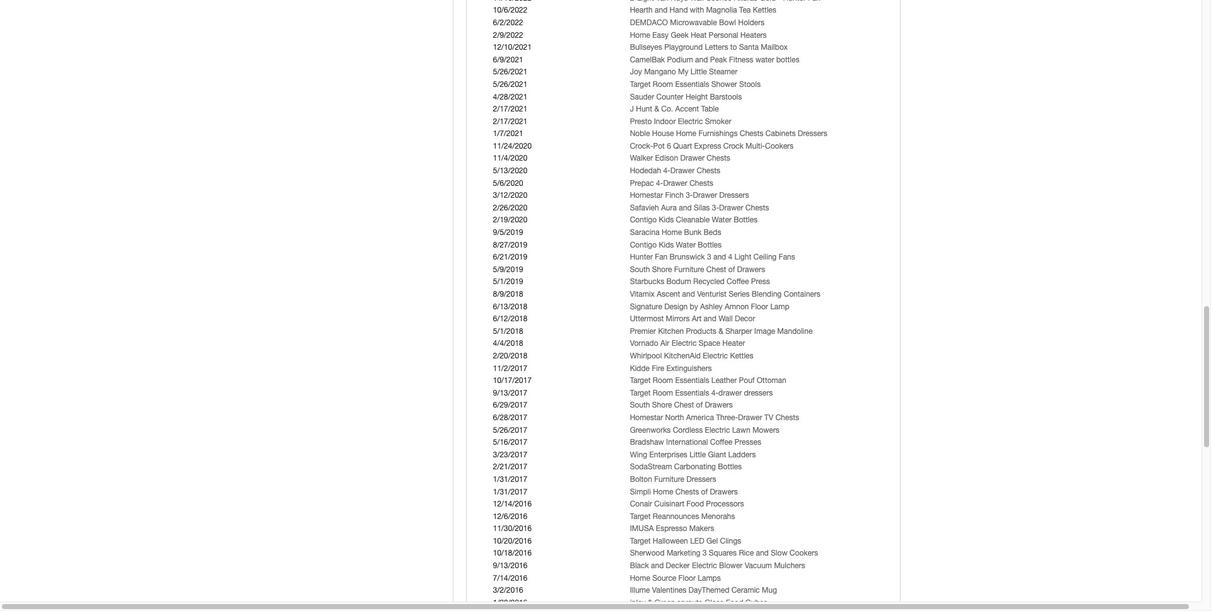 Task type: describe. For each thing, give the bounding box(es) containing it.
safavieh aura and silas 3-drawer chests link
[[630, 204, 769, 213]]

and up by
[[682, 290, 695, 299]]

4- for prepac
[[656, 179, 663, 188]]

row containing 5/1/2019
[[492, 277, 883, 289]]

bowl
[[719, 18, 736, 27]]

homestar finch 3-drawer dressers
[[630, 191, 749, 200]]

aura
[[661, 204, 677, 213]]

kids for cleanable
[[659, 216, 674, 225]]

essentials for 4-
[[675, 389, 709, 398]]

target halloween led gel clings link
[[630, 537, 741, 546]]

0 vertical spatial drawers
[[737, 265, 765, 274]]

edison
[[655, 154, 678, 163]]

counter
[[656, 92, 684, 101]]

whirlpool kitchenaid electric kettles link
[[630, 352, 754, 361]]

row containing 4/28/2021
[[492, 91, 883, 104]]

row containing 12/14/2016
[[492, 499, 883, 511]]

illume valentines daythemed ceramic mug
[[630, 587, 777, 596]]

lamps
[[698, 575, 721, 583]]

saracina
[[630, 228, 660, 237]]

target room essentials 4-drawer dressers
[[630, 389, 773, 398]]

9/13/2017
[[493, 389, 528, 398]]

vitamix ascent and venturist series blending containers
[[630, 290, 821, 299]]

row containing 12/6/2016
[[492, 511, 883, 524]]

heaters
[[741, 31, 767, 39]]

0 vertical spatial bottles
[[734, 216, 758, 225]]

drawer up silas
[[693, 191, 717, 200]]

drawer down hodedah 4-drawer chests
[[663, 179, 688, 188]]

row containing 10/20/2016
[[492, 536, 883, 549]]

1 row from the top
[[492, 0, 883, 5]]

2/9/2022
[[493, 31, 523, 39]]

pouf
[[739, 377, 755, 386]]

reannounces
[[653, 513, 699, 522]]

fire
[[652, 364, 664, 373]]

drawer down quart
[[680, 154, 705, 163]]

row containing 1/7/2021
[[492, 128, 883, 141]]

electric up lamps
[[692, 562, 717, 571]]

row containing 6/12/2018
[[492, 314, 883, 326]]

6/29/2017
[[493, 401, 528, 410]]

mowers
[[753, 426, 780, 435]]

space
[[699, 340, 720, 348]]

shore for chest
[[652, 401, 672, 410]]

home up cuisinart
[[653, 488, 673, 497]]

row containing 2/20/2018
[[492, 351, 883, 363]]

vacuum
[[745, 562, 772, 571]]

ceiling
[[754, 253, 777, 262]]

signature design by ashley amnon floor lamp
[[630, 303, 790, 311]]

target for target halloween led gel clings
[[630, 537, 651, 546]]

greenworks cordless electric lawn mowers
[[630, 426, 780, 435]]

row containing 2/26/2020
[[492, 202, 883, 215]]

imusa
[[630, 525, 654, 534]]

1 vertical spatial chest
[[674, 401, 694, 410]]

green
[[655, 599, 675, 608]]

j hunt & co. accent table link
[[630, 105, 719, 114]]

bradshaw international coffee presses link
[[630, 439, 761, 447]]

12/10/2021
[[493, 43, 532, 52]]

10/17/2017
[[493, 377, 532, 386]]

row containing 6/28/2017
[[492, 413, 883, 425]]

hearth and hand with magnolia tea kettles link
[[630, 6, 776, 15]]

cookers for sherwood marketing 3 squares rice and slow cookers
[[790, 550, 818, 559]]

0 vertical spatial 3-
[[686, 191, 693, 200]]

contigo for contigo kids cleanable water bottles
[[630, 216, 657, 225]]

3/23/2017
[[493, 451, 528, 460]]

bolton furniture dressers link
[[630, 476, 716, 484]]

essentials for leather
[[675, 377, 709, 386]]

gel
[[707, 537, 718, 546]]

row containing 3/12/2020
[[492, 190, 883, 202]]

ashley
[[700, 303, 723, 311]]

drawer down walker edison drawer chests
[[670, 167, 695, 175]]

homestar for homestar finch 3-drawer dressers
[[630, 191, 663, 200]]

41 row from the top
[[492, 487, 883, 499]]

carbonating
[[674, 463, 716, 472]]

contigo for contigo kids water bottles
[[630, 241, 657, 250]]

hunter fan brunswick 3 and 4 light ceiling fans link
[[630, 253, 795, 262]]

mailbox
[[761, 43, 788, 52]]

40 row from the top
[[492, 474, 883, 487]]

hunter
[[630, 253, 653, 262]]

drawers for simpli home chests of drawers
[[710, 488, 738, 497]]

12/6/2016
[[493, 513, 528, 522]]

0 vertical spatial coffee
[[727, 278, 749, 287]]

home up "bullseyes"
[[630, 31, 650, 39]]

0 horizontal spatial floor
[[679, 575, 696, 583]]

black and decker electric blower vacuum mulchers
[[630, 562, 805, 571]]

j
[[630, 105, 634, 114]]

room for target room essentials 4-drawer dressers
[[653, 389, 673, 398]]

water
[[756, 55, 774, 64]]

drawers for south shore chest of drawers
[[705, 401, 733, 410]]

room for target room essentials leather pouf ottoman
[[653, 377, 673, 386]]

tea
[[739, 6, 751, 15]]

iplay & green sprouts glass food cubes
[[630, 599, 768, 608]]

contigo kids water bottles link
[[630, 241, 722, 250]]

containers
[[784, 290, 821, 299]]

row containing 2/9/2022
[[492, 29, 883, 42]]

target reannounces menorahs
[[630, 513, 735, 522]]

vitamix
[[630, 290, 655, 299]]

9/13/2016
[[493, 562, 528, 571]]

row containing 6/21/2019
[[492, 252, 883, 264]]

drawer right silas
[[719, 204, 743, 213]]

row containing 6/29/2017
[[492, 400, 883, 413]]

room for target room essentials shower stools
[[653, 80, 673, 89]]

and down bullseyes playground letters to santa mailbox link
[[695, 55, 708, 64]]

5/26/2021 for joy
[[493, 68, 528, 77]]

0 vertical spatial chest
[[706, 265, 726, 274]]

shower
[[711, 80, 737, 89]]

electric for cordless
[[705, 426, 730, 435]]

conair cuisinart food processors link
[[630, 500, 744, 509]]

and up vacuum
[[756, 550, 769, 559]]

premier kitchen products & sharper image mandoline link
[[630, 327, 813, 336]]

j hunt & co. accent table
[[630, 105, 719, 114]]

heater
[[723, 340, 745, 348]]

vornado air electric space heater
[[630, 340, 745, 348]]

row containing 1/28/2016
[[492, 598, 883, 610]]

1 vertical spatial dressers
[[719, 191, 749, 200]]

6
[[667, 142, 671, 151]]

7 row from the top
[[492, 66, 883, 79]]

series
[[729, 290, 750, 299]]

brunswick
[[670, 253, 705, 262]]

cleanable
[[676, 216, 710, 225]]

cookers for crock-pot 6 quart express crock multi-cookers
[[765, 142, 794, 151]]

conair cuisinart food processors
[[630, 500, 744, 509]]

target room essentials shower stools link
[[630, 80, 761, 89]]

chests up "homestar finch 3-drawer dressers"
[[690, 179, 713, 188]]

sherwood
[[630, 550, 665, 559]]

2/17/2021 for presto
[[493, 117, 528, 126]]

geek
[[671, 31, 689, 39]]

0 vertical spatial 3
[[707, 253, 711, 262]]

chests up ceiling
[[746, 204, 769, 213]]

target for target room essentials leather pouf ottoman
[[630, 377, 651, 386]]

cuisinart
[[654, 500, 684, 509]]

image
[[754, 327, 775, 336]]

and left 4
[[713, 253, 726, 262]]

bottles
[[776, 55, 800, 64]]

shore for furniture
[[652, 265, 672, 274]]

hearth and hand with magnolia tea kettles
[[630, 6, 776, 15]]

fan
[[655, 253, 668, 262]]

row containing 9/13/2017
[[492, 388, 883, 400]]

row containing 4/4/2018
[[492, 338, 883, 351]]

electric for kitchenaid
[[703, 352, 728, 361]]

row containing 5/26/2017
[[492, 425, 883, 437]]

hand
[[670, 6, 688, 15]]

and down "homestar finch 3-drawer dressers"
[[679, 204, 692, 213]]

house
[[652, 130, 674, 138]]

2 vertical spatial bottles
[[718, 463, 742, 472]]

row containing 6/9/2021
[[492, 54, 883, 66]]

row containing 5/6/2020
[[492, 178, 883, 190]]

simpli home chests of drawers link
[[630, 488, 738, 497]]

1 vertical spatial 3-
[[712, 204, 719, 213]]

0 horizontal spatial food
[[687, 500, 704, 509]]

10/18/2016
[[493, 550, 532, 559]]

sauder counter height barstools
[[630, 92, 742, 101]]

greenworks cordless electric lawn mowers link
[[630, 426, 780, 435]]

row containing 6/13/2018
[[492, 301, 883, 314]]

multi-
[[746, 142, 765, 151]]

giant
[[708, 451, 726, 460]]

0 horizontal spatial &
[[648, 599, 653, 608]]

premier kitchen products & sharper image mandoline
[[630, 327, 813, 336]]

row containing 10/18/2016
[[492, 549, 883, 561]]

1/31/2017 for bolton
[[493, 476, 528, 484]]

vitamix ascent and venturist series blending containers link
[[630, 290, 821, 299]]

target for target room essentials shower stools
[[630, 80, 651, 89]]

1 horizontal spatial food
[[726, 599, 744, 608]]

recycled
[[693, 278, 725, 287]]

target room essentials shower stools
[[630, 80, 761, 89]]

0 vertical spatial little
[[691, 68, 707, 77]]

hodedah
[[630, 167, 661, 175]]

home up quart
[[676, 130, 697, 138]]

table
[[701, 105, 719, 114]]

5/26/2017
[[493, 426, 528, 435]]

saracina home bunk beds link
[[630, 228, 721, 237]]

and up demdaco
[[655, 6, 668, 15]]

joy
[[630, 68, 642, 77]]

home up contigo kids water bottles on the right top of page
[[662, 228, 682, 237]]

noble
[[630, 130, 650, 138]]



Task type: vqa. For each thing, say whether or not it's contained in the screenshot.
THE PAGE within Place your order by the order cutoff time to receive 2-day shipping on select items to select ZIP codes. The order cutoff is typically 12 p.m. local time in the destination to which you're shipping, but may vary depending on item location. Refer to the product detail page for estimated delivery dates. Standard shipping fees may apply. To qualify for free 2-day shipping, you must use your RedCard or place an order over $35.
no



Task type: locate. For each thing, give the bounding box(es) containing it.
1 room from the top
[[653, 80, 673, 89]]

1 vertical spatial room
[[653, 377, 673, 386]]

22 row from the top
[[492, 252, 883, 264]]

by
[[690, 303, 698, 311]]

0 horizontal spatial chest
[[674, 401, 694, 410]]

bullseyes
[[630, 43, 662, 52]]

walker edison drawer chests
[[630, 154, 730, 163]]

and down signature design by ashley amnon floor lamp
[[704, 315, 717, 324]]

row containing 12/10/2021
[[492, 42, 883, 54]]

6/12/2018
[[493, 315, 528, 324]]

row up south shore chest of drawers link
[[492, 388, 883, 400]]

south for south shore chest of drawers
[[630, 401, 650, 410]]

coffee up giant
[[710, 439, 733, 447]]

kids down aura at right
[[659, 216, 674, 225]]

1 vertical spatial little
[[690, 451, 706, 460]]

sodastream carbonating bottles link
[[630, 463, 742, 472]]

row down extinguishers
[[492, 375, 883, 388]]

1 vertical spatial 3
[[703, 550, 707, 559]]

illume valentines daythemed ceramic mug link
[[630, 587, 777, 596]]

0 horizontal spatial dressers
[[687, 476, 716, 484]]

sauder
[[630, 92, 654, 101]]

13 row from the top
[[492, 141, 883, 153]]

south shore furniture chest of drawers
[[630, 265, 765, 274]]

10 row from the top
[[492, 104, 883, 116]]

29 row from the top
[[492, 338, 883, 351]]

1 vertical spatial cookers
[[790, 550, 818, 559]]

row down target halloween led gel clings
[[492, 549, 883, 561]]

row containing 11/30/2016
[[492, 524, 883, 536]]

1 vertical spatial kids
[[659, 241, 674, 250]]

kidde fire extinguishers link
[[630, 364, 712, 373]]

shore up north
[[652, 401, 672, 410]]

furnishings
[[699, 130, 738, 138]]

1 5/26/2021 from the top
[[493, 68, 528, 77]]

products
[[686, 327, 717, 336]]

row containing 7/14/2016
[[492, 573, 883, 586]]

water up beds
[[712, 216, 732, 225]]

2 5/26/2021 from the top
[[493, 80, 528, 89]]

room down fire
[[653, 377, 673, 386]]

2 vertical spatial drawers
[[710, 488, 738, 497]]

row containing 2/19/2020
[[492, 215, 883, 227]]

row up accent
[[492, 91, 883, 104]]

0 vertical spatial 5/26/2021
[[493, 68, 528, 77]]

0 vertical spatial essentials
[[675, 80, 709, 89]]

contigo kids cleanable water bottles link
[[630, 216, 758, 225]]

home easy geek heat personal heaters
[[630, 31, 767, 39]]

chest down hunter fan brunswick 3 and 4 light ceiling fans link
[[706, 265, 726, 274]]

of for chest
[[696, 401, 703, 410]]

row containing 6/2/2022
[[492, 17, 883, 29]]

peak
[[710, 55, 727, 64]]

kettles up holders
[[753, 6, 776, 15]]

3/2/2016
[[493, 587, 523, 596]]

4/28/2021
[[493, 92, 528, 101]]

row containing 10/17/2017
[[492, 375, 883, 388]]

homestar up "greenworks"
[[630, 414, 663, 423]]

0 vertical spatial kids
[[659, 216, 674, 225]]

sherwood marketing 3 squares rice and slow cookers link
[[630, 550, 818, 559]]

2 south from the top
[[630, 401, 650, 410]]

row containing 11/24/2020
[[492, 141, 883, 153]]

4/4/2018
[[493, 340, 523, 348]]

row containing 5/13/2020
[[492, 165, 883, 178]]

6/21/2019
[[493, 253, 528, 262]]

2 2/17/2021 from the top
[[493, 117, 528, 126]]

15 row from the top
[[492, 165, 883, 178]]

4- down the target room essentials leather pouf ottoman link
[[711, 389, 719, 398]]

1 contigo from the top
[[630, 216, 657, 225]]

5/26/2021 for target
[[493, 80, 528, 89]]

0 vertical spatial floor
[[751, 303, 768, 311]]

target for target room essentials 4-drawer dressers
[[630, 389, 651, 398]]

31 row from the top
[[492, 363, 883, 375]]

row up sauder counter height barstools on the right top of the page
[[492, 79, 883, 91]]

34 row from the top
[[492, 400, 883, 413]]

row up joy mangano my little steamer link
[[492, 54, 883, 66]]

cordless
[[673, 426, 703, 435]]

of down 4
[[729, 265, 735, 274]]

0 vertical spatial furniture
[[674, 265, 704, 274]]

2/19/2020
[[493, 216, 528, 225]]

3 down led at bottom
[[703, 550, 707, 559]]

uttermost mirrors art and wall decor link
[[630, 315, 755, 324]]

bolton
[[630, 476, 652, 484]]

bottles down ladders
[[718, 463, 742, 472]]

marketing
[[667, 550, 701, 559]]

prepac 4-drawer chests link
[[630, 179, 713, 188]]

1 vertical spatial kettles
[[730, 352, 754, 361]]

row containing 11/4/2020
[[492, 153, 883, 165]]

2 homestar from the top
[[630, 414, 663, 423]]

42 row from the top
[[492, 499, 883, 511]]

37 row from the top
[[492, 437, 883, 450]]

row down "cordless"
[[492, 437, 883, 450]]

row containing 9/13/2016
[[492, 561, 883, 573]]

row up the vornado air electric space heater link
[[492, 326, 883, 338]]

electric for indoor
[[678, 117, 703, 126]]

illume
[[630, 587, 650, 596]]

2 vertical spatial of
[[701, 488, 708, 497]]

43 row from the top
[[492, 511, 883, 524]]

homestar north america three-drawer tv chests
[[630, 414, 799, 423]]

4-
[[663, 167, 670, 175], [656, 179, 663, 188], [711, 389, 719, 398]]

essentials down extinguishers
[[675, 377, 709, 386]]

amnon
[[725, 303, 749, 311]]

food down the ceramic
[[726, 599, 744, 608]]

contigo down saracina
[[630, 241, 657, 250]]

row containing 3/23/2017
[[492, 450, 883, 462]]

signature
[[630, 303, 662, 311]]

floor down blending
[[751, 303, 768, 311]]

contigo kids cleanable water bottles
[[630, 216, 758, 225]]

2/17/2021
[[493, 105, 528, 114], [493, 117, 528, 126]]

cookers up mulchers
[[790, 550, 818, 559]]

dressers right cabinets
[[798, 130, 828, 138]]

electric down accent
[[678, 117, 703, 126]]

48 row from the top
[[492, 573, 883, 586]]

2 essentials from the top
[[675, 377, 709, 386]]

24 row from the top
[[492, 277, 883, 289]]

9 row from the top
[[492, 91, 883, 104]]

prepac 4-drawer chests
[[630, 179, 713, 188]]

2 vertical spatial room
[[653, 389, 673, 398]]

5 target from the top
[[630, 537, 651, 546]]

drawers up "processors"
[[710, 488, 738, 497]]

target room essentials 4-drawer dressers link
[[630, 389, 773, 398]]

chests down crock-pot 6 quart express crock multi-cookers
[[707, 154, 730, 163]]

1/31/2017 for simpli
[[493, 488, 528, 497]]

1 homestar from the top
[[630, 191, 663, 200]]

santa
[[739, 43, 759, 52]]

1 vertical spatial 1/31/2017
[[493, 488, 528, 497]]

row up uttermost mirrors art and wall decor
[[492, 301, 883, 314]]

14 row from the top
[[492, 153, 883, 165]]

target
[[630, 80, 651, 89], [630, 377, 651, 386], [630, 389, 651, 398], [630, 513, 651, 522], [630, 537, 651, 546]]

easy
[[653, 31, 669, 39]]

row up 'target room essentials shower stools' link
[[492, 66, 883, 79]]

& down wall on the bottom right
[[719, 327, 723, 336]]

row up extinguishers
[[492, 351, 883, 363]]

1 horizontal spatial dressers
[[719, 191, 749, 200]]

1/31/2017 down the 2/21/2017
[[493, 476, 528, 484]]

drawers up homestar north america three-drawer tv chests at the right bottom of page
[[705, 401, 733, 410]]

2 kids from the top
[[659, 241, 674, 250]]

5/9/2019
[[493, 265, 523, 274]]

decker
[[666, 562, 690, 571]]

44 row from the top
[[492, 524, 883, 536]]

row down walker edison drawer chests
[[492, 165, 883, 178]]

1/31/2017 up the 12/14/2016
[[493, 488, 528, 497]]

6/28/2017
[[493, 414, 528, 423]]

steamer
[[709, 68, 738, 77]]

sodastream carbonating bottles
[[630, 463, 742, 472]]

and
[[655, 6, 668, 15], [695, 55, 708, 64], [679, 204, 692, 213], [713, 253, 726, 262], [682, 290, 695, 299], [704, 315, 717, 324], [756, 550, 769, 559], [651, 562, 664, 571]]

bottles down beds
[[698, 241, 722, 250]]

2 shore from the top
[[652, 401, 672, 410]]

16 row from the top
[[492, 178, 883, 190]]

26 row from the top
[[492, 301, 883, 314]]

0 vertical spatial of
[[729, 265, 735, 274]]

1 vertical spatial 5/26/2021
[[493, 80, 528, 89]]

chests up conair cuisinart food processors link on the bottom right
[[675, 488, 699, 497]]

row up brunswick
[[492, 239, 883, 252]]

1 vertical spatial water
[[676, 241, 696, 250]]

essentials up height at the right top of page
[[675, 80, 709, 89]]

electric for air
[[672, 340, 697, 348]]

demdaco
[[630, 18, 668, 27]]

6/2/2022
[[493, 18, 523, 27]]

17 row from the top
[[492, 190, 883, 202]]

0 vertical spatial room
[[653, 80, 673, 89]]

45 row from the top
[[492, 536, 883, 549]]

coffee up series
[[727, 278, 749, 287]]

0 vertical spatial kettles
[[753, 6, 776, 15]]

row containing 5/1/2018
[[492, 326, 883, 338]]

bolton furniture dressers
[[630, 476, 716, 484]]

kettles down heater
[[730, 352, 754, 361]]

homestar for homestar north america three-drawer tv chests
[[630, 414, 663, 423]]

0 vertical spatial &
[[654, 105, 659, 114]]

row down decker
[[492, 573, 883, 586]]

electric
[[678, 117, 703, 126], [672, 340, 697, 348], [703, 352, 728, 361], [705, 426, 730, 435], [692, 562, 717, 571]]

north
[[665, 414, 684, 423]]

2/21/2017
[[493, 463, 528, 472]]

1 vertical spatial 4-
[[656, 179, 663, 188]]

furniture
[[674, 265, 704, 274], [654, 476, 684, 484]]

1 vertical spatial furniture
[[654, 476, 684, 484]]

food down simpli home chests of drawers
[[687, 500, 704, 509]]

and up source
[[651, 562, 664, 571]]

chest up north
[[674, 401, 694, 410]]

bradshaw
[[630, 439, 664, 447]]

wing
[[630, 451, 647, 460]]

12 row from the top
[[492, 128, 883, 141]]

row up international
[[492, 425, 883, 437]]

0 vertical spatial 4-
[[663, 167, 670, 175]]

& left co.
[[654, 105, 659, 114]]

2 contigo from the top
[[630, 241, 657, 250]]

of up america
[[696, 401, 703, 410]]

kids up fan
[[659, 241, 674, 250]]

row down conair cuisinart food processors link on the bottom right
[[492, 511, 883, 524]]

1 vertical spatial coffee
[[710, 439, 733, 447]]

walker edison drawer chests link
[[630, 154, 730, 163]]

10/20/2016
[[493, 537, 532, 546]]

2 vertical spatial essentials
[[675, 389, 709, 398]]

5 row from the top
[[492, 42, 883, 54]]

row up playground
[[492, 29, 883, 42]]

1 1/31/2017 from the top
[[493, 476, 528, 484]]

1 essentials from the top
[[675, 80, 709, 89]]

1 vertical spatial drawers
[[705, 401, 733, 410]]

electric down space at the right bottom of the page
[[703, 352, 728, 361]]

led
[[690, 537, 704, 546]]

2 horizontal spatial dressers
[[798, 130, 828, 138]]

row up "cordless"
[[492, 413, 883, 425]]

valentines
[[652, 587, 687, 596]]

south down the hunter
[[630, 265, 650, 274]]

8 row from the top
[[492, 79, 883, 91]]

mangano
[[644, 68, 676, 77]]

contigo down safavieh
[[630, 216, 657, 225]]

0 horizontal spatial water
[[676, 241, 696, 250]]

drawers down 'light'
[[737, 265, 765, 274]]

row up marketing
[[492, 536, 883, 549]]

1 vertical spatial essentials
[[675, 377, 709, 386]]

kids for water
[[659, 241, 674, 250]]

50 row from the top
[[492, 598, 883, 610]]

furniture down brunswick
[[674, 265, 704, 274]]

row up south shore furniture chest of drawers on the right top of the page
[[492, 252, 883, 264]]

1 horizontal spatial floor
[[751, 303, 768, 311]]

row containing 5/16/2017
[[492, 437, 883, 450]]

south shore chest of drawers
[[630, 401, 733, 410]]

1 kids from the top
[[659, 216, 674, 225]]

row up geek at the right top of the page
[[492, 17, 883, 29]]

sodastream
[[630, 463, 672, 472]]

simpli home chests of drawers
[[630, 488, 738, 497]]

safavieh aura and silas 3-drawer chests
[[630, 204, 769, 213]]

35 row from the top
[[492, 413, 883, 425]]

row containing 8/9/2018
[[492, 289, 883, 301]]

chests right tv on the right of page
[[776, 414, 799, 423]]

4- for hodedah
[[663, 167, 670, 175]]

1 vertical spatial homestar
[[630, 414, 663, 423]]

1 vertical spatial food
[[726, 599, 744, 608]]

18 row from the top
[[492, 202, 883, 215]]

4 target from the top
[[630, 513, 651, 522]]

food
[[687, 500, 704, 509], [726, 599, 744, 608]]

2/17/2021 for j
[[493, 105, 528, 114]]

row containing 8/27/2019
[[492, 239, 883, 252]]

0 vertical spatial shore
[[652, 265, 672, 274]]

1 vertical spatial shore
[[652, 401, 672, 410]]

21 row from the top
[[492, 239, 883, 252]]

row down cleanable at the right top of the page
[[492, 227, 883, 239]]

row down homestar finch 3-drawer dressers link
[[492, 202, 883, 215]]

kids
[[659, 216, 674, 225], [659, 241, 674, 250]]

chest
[[706, 265, 726, 274], [674, 401, 694, 410]]

3 room from the top
[[653, 389, 673, 398]]

finch
[[665, 191, 684, 200]]

row containing 2/21/2017
[[492, 462, 883, 474]]

2 target from the top
[[630, 377, 651, 386]]

1 horizontal spatial 3-
[[712, 204, 719, 213]]

4 row from the top
[[492, 29, 883, 42]]

3-
[[686, 191, 693, 200], [712, 204, 719, 213]]

0 vertical spatial food
[[687, 500, 704, 509]]

3 target from the top
[[630, 389, 651, 398]]

0 vertical spatial water
[[712, 216, 732, 225]]

32 row from the top
[[492, 375, 883, 388]]

camelbak
[[630, 55, 665, 64]]

1 target from the top
[[630, 80, 651, 89]]

0 horizontal spatial 3-
[[686, 191, 693, 200]]

0 vertical spatial 1/31/2017
[[493, 476, 528, 484]]

row up bunk
[[492, 215, 883, 227]]

2 vertical spatial dressers
[[687, 476, 716, 484]]

target room essentials leather pouf ottoman link
[[630, 377, 786, 386]]

2/17/2021 up 1/7/2021 at the top
[[493, 117, 528, 126]]

lamp
[[770, 303, 790, 311]]

1 vertical spatial bottles
[[698, 241, 722, 250]]

chests up multi-
[[740, 130, 764, 138]]

hunter fan brunswick 3 and 4 light ceiling fans
[[630, 253, 795, 262]]

water up brunswick
[[676, 241, 696, 250]]

5/26/2021 up 4/28/2021
[[493, 80, 528, 89]]

row
[[492, 0, 883, 5], [492, 5, 883, 17], [492, 17, 883, 29], [492, 29, 883, 42], [492, 42, 883, 54], [492, 54, 883, 66], [492, 66, 883, 79], [492, 79, 883, 91], [492, 91, 883, 104], [492, 104, 883, 116], [492, 116, 883, 128], [492, 128, 883, 141], [492, 141, 883, 153], [492, 153, 883, 165], [492, 165, 883, 178], [492, 178, 883, 190], [492, 190, 883, 202], [492, 202, 883, 215], [492, 215, 883, 227], [492, 227, 883, 239], [492, 239, 883, 252], [492, 252, 883, 264], [492, 264, 883, 277], [492, 277, 883, 289], [492, 289, 883, 301], [492, 301, 883, 314], [492, 314, 883, 326], [492, 326, 883, 338], [492, 338, 883, 351], [492, 351, 883, 363], [492, 363, 883, 375], [492, 375, 883, 388], [492, 388, 883, 400], [492, 400, 883, 413], [492, 413, 883, 425], [492, 425, 883, 437], [492, 437, 883, 450], [492, 450, 883, 462], [492, 462, 883, 474], [492, 474, 883, 487], [492, 487, 883, 499], [492, 499, 883, 511], [492, 511, 883, 524], [492, 524, 883, 536], [492, 536, 883, 549], [492, 549, 883, 561], [492, 561, 883, 573], [492, 573, 883, 586], [492, 586, 883, 598], [492, 598, 883, 610]]

20 row from the top
[[492, 227, 883, 239]]

chests down express
[[697, 167, 720, 175]]

espresso
[[656, 525, 687, 534]]

silas
[[694, 204, 710, 213]]

row containing 5/9/2019
[[492, 264, 883, 277]]

south for south shore furniture chest of drawers
[[630, 265, 650, 274]]

28 row from the top
[[492, 326, 883, 338]]

5/26/2021 down '6/9/2021'
[[493, 68, 528, 77]]

essentials for shower
[[675, 80, 709, 89]]

cookers down cabinets
[[765, 142, 794, 151]]

room up south shore chest of drawers link
[[653, 389, 673, 398]]

1 shore from the top
[[652, 265, 672, 274]]

30 row from the top
[[492, 351, 883, 363]]

coffee
[[727, 278, 749, 287], [710, 439, 733, 447]]

27 row from the top
[[492, 314, 883, 326]]

2 room from the top
[[653, 377, 673, 386]]

south up "greenworks"
[[630, 401, 650, 410]]

vornado air electric space heater link
[[630, 340, 745, 348]]

25 row from the top
[[492, 289, 883, 301]]

39 row from the top
[[492, 462, 883, 474]]

drawer up lawn in the bottom of the page
[[738, 414, 762, 423]]

row down south shore furniture chest of drawers on the right top of the page
[[492, 277, 883, 289]]

1 horizontal spatial &
[[654, 105, 659, 114]]

3 row from the top
[[492, 17, 883, 29]]

3 essentials from the top
[[675, 389, 709, 398]]

row down whirlpool kitchenaid electric kettles
[[492, 363, 883, 375]]

49 row from the top
[[492, 586, 883, 598]]

whirlpool kitchenaid electric kettles
[[630, 352, 754, 361]]

whirlpool
[[630, 352, 662, 361]]

hodedah 4-drawer chests link
[[630, 167, 720, 175]]

0 vertical spatial south
[[630, 265, 650, 274]]

row containing 3/2/2016
[[492, 586, 883, 598]]

rice
[[739, 550, 754, 559]]

2 1/31/2017 from the top
[[493, 488, 528, 497]]

2 horizontal spatial &
[[719, 327, 723, 336]]

11/4/2020
[[493, 154, 528, 163]]

starbucks
[[630, 278, 664, 287]]

1 south from the top
[[630, 265, 650, 274]]

row up sprouts
[[492, 586, 883, 598]]

home up illume
[[630, 575, 650, 583]]

row up target reannounces menorahs at the bottom of page
[[492, 499, 883, 511]]

1 vertical spatial 2/17/2021
[[493, 117, 528, 126]]

row down marketing
[[492, 561, 883, 573]]

47 row from the top
[[492, 561, 883, 573]]

46 row from the top
[[492, 549, 883, 561]]

row containing 11/2/2017
[[492, 363, 883, 375]]

19 row from the top
[[492, 215, 883, 227]]

11 row from the top
[[492, 116, 883, 128]]

0 vertical spatial dressers
[[798, 130, 828, 138]]

little down bradshaw international coffee presses link on the right of page
[[690, 451, 706, 460]]

row containing 9/5/2019
[[492, 227, 883, 239]]

floor
[[751, 303, 768, 311], [679, 575, 696, 583]]

0 vertical spatial 2/17/2021
[[493, 105, 528, 114]]

1 horizontal spatial water
[[712, 216, 732, 225]]

0 vertical spatial cookers
[[765, 142, 794, 151]]

1 vertical spatial &
[[719, 327, 723, 336]]

36 row from the top
[[492, 425, 883, 437]]

homestar up safavieh
[[630, 191, 663, 200]]

kitchen
[[658, 327, 684, 336]]

2 vertical spatial &
[[648, 599, 653, 608]]

row down the wing enterprises little giant ladders
[[492, 462, 883, 474]]

row up target halloween led gel clings link in the right bottom of the page
[[492, 524, 883, 536]]

33 row from the top
[[492, 388, 883, 400]]

2 row from the top
[[492, 5, 883, 17]]

23 row from the top
[[492, 264, 883, 277]]

row containing 10/6/2022
[[492, 5, 883, 17]]

target for target reannounces menorahs
[[630, 513, 651, 522]]

of up conair cuisinart food processors
[[701, 488, 708, 497]]

cubes
[[746, 599, 768, 608]]

1 vertical spatial south
[[630, 401, 650, 410]]

0 vertical spatial homestar
[[630, 191, 663, 200]]

row up hand
[[492, 0, 883, 5]]

1 vertical spatial contigo
[[630, 241, 657, 250]]

6 row from the top
[[492, 54, 883, 66]]

row up whirlpool kitchenaid electric kettles link
[[492, 338, 883, 351]]

0 vertical spatial contigo
[[630, 216, 657, 225]]

1 vertical spatial floor
[[679, 575, 696, 583]]

2 vertical spatial 4-
[[711, 389, 719, 398]]

1 vertical spatial of
[[696, 401, 703, 410]]

1 2/17/2021 from the top
[[493, 105, 528, 114]]

3
[[707, 253, 711, 262], [703, 550, 707, 559]]

1 horizontal spatial chest
[[706, 265, 726, 274]]

38 row from the top
[[492, 450, 883, 462]]

of for chests
[[701, 488, 708, 497]]



